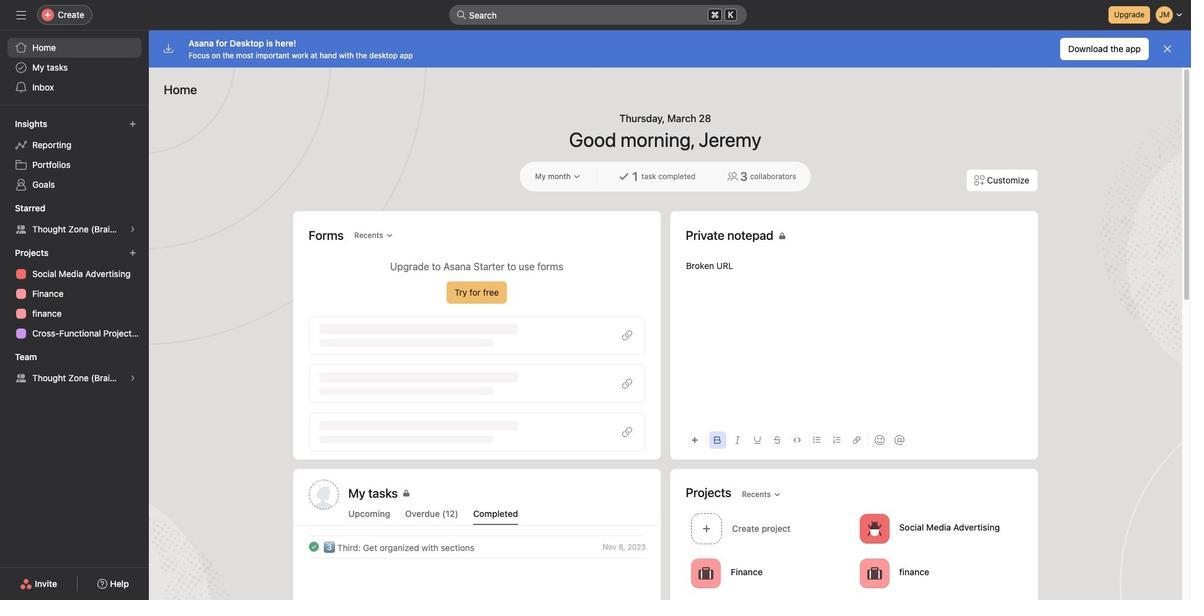 Task type: locate. For each thing, give the bounding box(es) containing it.
1 horizontal spatial briefcase image
[[867, 566, 882, 581]]

1 briefcase image from the left
[[699, 566, 713, 581]]

0 vertical spatial see details, thought zone (brainstorm space) image
[[129, 226, 137, 233]]

underline image
[[754, 437, 761, 444]]

1 vertical spatial see details, thought zone (brainstorm space) image
[[129, 375, 137, 382]]

code image
[[794, 437, 801, 444]]

insights element
[[0, 113, 149, 197]]

strikethrough image
[[774, 437, 781, 444]]

Completed checkbox
[[306, 540, 321, 555]]

bold image
[[714, 437, 722, 444]]

briefcase image
[[699, 566, 713, 581], [867, 566, 882, 581]]

projects element
[[0, 242, 149, 346]]

see details, thought zone (brainstorm space) image inside starred element
[[129, 226, 137, 233]]

at mention image
[[895, 436, 905, 446]]

add profile photo image
[[309, 480, 339, 510]]

0 horizontal spatial briefcase image
[[699, 566, 713, 581]]

numbered list image
[[833, 437, 841, 444]]

list item
[[686, 510, 855, 548], [294, 536, 661, 559]]

2 see details, thought zone (brainstorm space) image from the top
[[129, 375, 137, 382]]

toolbar
[[686, 426, 1023, 454]]

see details, thought zone (brainstorm space) image inside teams element
[[129, 375, 137, 382]]

see details, thought zone (brainstorm space) image for teams element
[[129, 375, 137, 382]]

None field
[[449, 5, 747, 25]]

2 briefcase image from the left
[[867, 566, 882, 581]]

completed image
[[306, 540, 321, 555]]

1 horizontal spatial list item
[[686, 510, 855, 548]]

teams element
[[0, 346, 149, 391]]

1 see details, thought zone (brainstorm space) image from the top
[[129, 226, 137, 233]]

emoji image
[[875, 436, 885, 446]]

see details, thought zone (brainstorm space) image
[[129, 226, 137, 233], [129, 375, 137, 382]]

0 horizontal spatial list item
[[294, 536, 661, 559]]

bulleted list image
[[813, 437, 821, 444]]



Task type: vqa. For each thing, say whether or not it's contained in the screenshot.
Species
no



Task type: describe. For each thing, give the bounding box(es) containing it.
bug image
[[867, 522, 882, 537]]

see details, thought zone (brainstorm space) image for starred element
[[129, 226, 137, 233]]

link image
[[853, 437, 861, 444]]

starred element
[[0, 197, 149, 242]]

dismiss image
[[1163, 44, 1173, 54]]

Search tasks, projects, and more text field
[[449, 5, 747, 25]]

global element
[[0, 30, 149, 105]]

new project or portfolio image
[[129, 250, 137, 257]]

hide sidebar image
[[16, 10, 26, 20]]

italics image
[[734, 437, 741, 444]]

new insights image
[[129, 120, 137, 128]]

prominent image
[[457, 10, 467, 20]]



